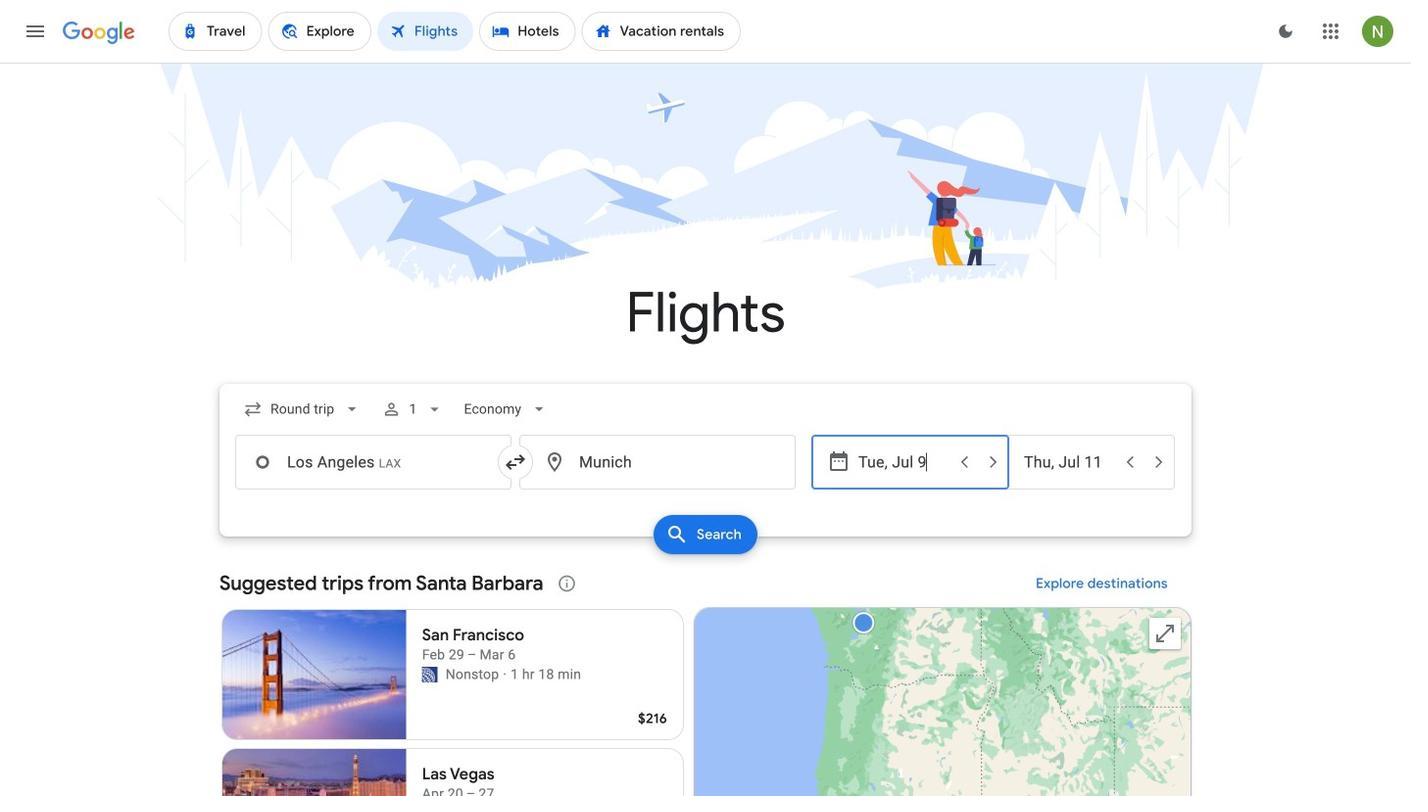 Task type: describe. For each thing, give the bounding box(es) containing it.
Return text field
[[1024, 436, 1114, 489]]

 image inside suggested trips from santa barbara region
[[503, 665, 507, 685]]

216 US dollars text field
[[638, 711, 667, 728]]



Task type: vqa. For each thing, say whether or not it's contained in the screenshot.
Main menu image at the top of the page
yes



Task type: locate. For each thing, give the bounding box(es) containing it.
 image
[[503, 665, 507, 685]]

change appearance image
[[1262, 8, 1309, 55]]

united image
[[422, 667, 438, 683]]

swap origin and destination. image
[[504, 451, 527, 474]]

suggested trips from santa barbara region
[[220, 561, 1192, 797]]

Departure text field
[[859, 436, 949, 489]]

None text field
[[235, 435, 512, 490], [519, 435, 796, 490], [235, 435, 512, 490], [519, 435, 796, 490]]

main menu image
[[24, 20, 47, 43]]

Flight search field
[[204, 384, 1207, 561]]

None field
[[235, 392, 370, 427], [456, 392, 557, 427], [235, 392, 370, 427], [456, 392, 557, 427]]



